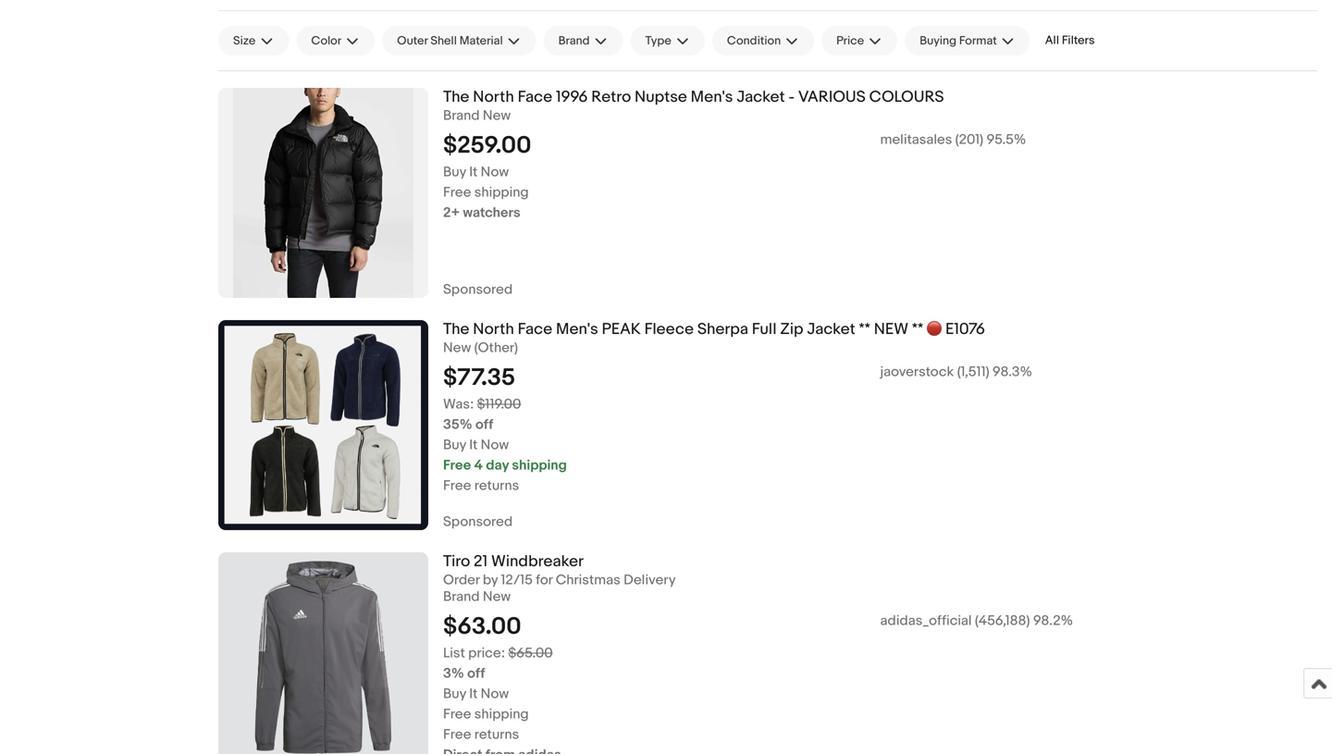 Task type: locate. For each thing, give the bounding box(es) containing it.
2 north from the top
[[473, 320, 514, 339]]

men's
[[691, 87, 733, 107], [556, 320, 598, 339]]

sponsored up 21
[[443, 514, 513, 530]]

now inside $77.35 was: $119.00 35% off buy it now free 4 day shipping free returns
[[481, 437, 509, 453]]

off down '$119.00'
[[476, 416, 493, 433]]

it inside $77.35 was: $119.00 35% off buy it now free 4 day shipping free returns
[[469, 437, 478, 453]]

face up (other)
[[518, 320, 553, 339]]

free
[[443, 184, 471, 201], [443, 457, 471, 474], [443, 477, 471, 494], [443, 706, 471, 723], [443, 726, 471, 743]]

0 vertical spatial off
[[476, 416, 493, 433]]

shipping down price:
[[474, 706, 529, 723]]

brand up 1996
[[559, 34, 590, 48]]

$119.00
[[477, 396, 521, 413]]

e1076
[[946, 320, 985, 339]]

type
[[645, 34, 672, 48]]

now inside $63.00 list price: $65.00 3% off buy it now free shipping free returns
[[481, 686, 509, 702]]

men's inside the north face men's peak fleece sherpa full zip jacket ** new ** 🔴  e1076 new (other)
[[556, 320, 598, 339]]

brand up $259.00
[[443, 107, 480, 124]]

4 free from the top
[[443, 706, 471, 723]]

face left 1996
[[518, 87, 553, 107]]

21
[[474, 552, 488, 571]]

now down price:
[[481, 686, 509, 702]]

2 sponsored from the top
[[443, 514, 513, 530]]

1 vertical spatial sponsored
[[443, 514, 513, 530]]

the
[[443, 87, 470, 107], [443, 320, 470, 339]]

0 vertical spatial new
[[483, 107, 511, 124]]

the inside the north face 1996 retro nuptse men's jacket - various colours brand new
[[443, 87, 470, 107]]

1 horizontal spatial men's
[[691, 87, 733, 107]]

1 vertical spatial men's
[[556, 320, 598, 339]]

0 vertical spatial sponsored
[[443, 281, 513, 298]]

2 vertical spatial new
[[483, 588, 511, 605]]

type button
[[631, 26, 705, 56]]

3 now from the top
[[481, 686, 509, 702]]

0 horizontal spatial men's
[[556, 320, 598, 339]]

north
[[473, 87, 514, 107], [473, 320, 514, 339]]

jacket left - at the right top of page
[[737, 87, 785, 107]]

off right 3%
[[467, 665, 485, 682]]

north for $259.00
[[473, 87, 514, 107]]

1 it from the top
[[469, 164, 478, 180]]

now down $259.00
[[481, 164, 509, 180]]

3 buy from the top
[[443, 686, 466, 702]]

2 buy from the top
[[443, 437, 466, 453]]

men's right nuptse
[[691, 87, 733, 107]]

by
[[483, 572, 498, 588]]

returns down the day
[[474, 477, 519, 494]]

new inside the north face men's peak fleece sherpa full zip jacket ** new ** 🔴  e1076 new (other)
[[443, 339, 471, 356]]

price
[[837, 34, 864, 48]]

men's inside the north face 1996 retro nuptse men's jacket - various colours brand new
[[691, 87, 733, 107]]

new inside the tiro 21 windbreaker order by 12/15 for christmas delivery brand new
[[483, 588, 511, 605]]

1 free from the top
[[443, 184, 471, 201]]

off inside $77.35 was: $119.00 35% off buy it now free 4 day shipping free returns
[[476, 416, 493, 433]]

the up $77.35
[[443, 320, 470, 339]]

brand left by
[[443, 588, 480, 605]]

1 vertical spatial buy
[[443, 437, 466, 453]]

2 returns from the top
[[474, 726, 519, 743]]

1 now from the top
[[481, 164, 509, 180]]

outer shell material button
[[382, 26, 536, 56]]

sponsored
[[443, 281, 513, 298], [443, 514, 513, 530]]

sponsored up (other)
[[443, 281, 513, 298]]

north inside the north face 1996 retro nuptse men's jacket - various colours brand new
[[473, 87, 514, 107]]

1 vertical spatial face
[[518, 320, 553, 339]]

brand inside the north face 1996 retro nuptse men's jacket - various colours brand new
[[443, 107, 480, 124]]

nuptse
[[635, 87, 687, 107]]

1 vertical spatial it
[[469, 437, 478, 453]]

98.3%
[[993, 363, 1033, 380]]

** left new
[[859, 320, 871, 339]]

shipping
[[474, 184, 529, 201], [512, 457, 567, 474], [474, 706, 529, 723]]

shell
[[431, 34, 457, 48]]

all
[[1045, 33, 1059, 48]]

buy up 2+
[[443, 164, 466, 180]]

now up the day
[[481, 437, 509, 453]]

2 vertical spatial buy
[[443, 686, 466, 702]]

color
[[311, 34, 342, 48]]

sponsored for $77.35
[[443, 514, 513, 530]]

jacket
[[737, 87, 785, 107], [807, 320, 856, 339]]

brand button
[[544, 26, 623, 56]]

brand inside the tiro 21 windbreaker order by 12/15 for christmas delivery brand new
[[443, 588, 480, 605]]

(1,511)
[[957, 363, 990, 380]]

1 vertical spatial returns
[[474, 726, 519, 743]]

1 vertical spatial now
[[481, 437, 509, 453]]

it inside $63.00 list price: $65.00 3% off buy it now free shipping free returns
[[469, 686, 478, 702]]

1 buy from the top
[[443, 164, 466, 180]]

face for $259.00
[[518, 87, 553, 107]]

12/15
[[501, 572, 533, 588]]

1 horizontal spatial **
[[912, 320, 924, 339]]

0 vertical spatial now
[[481, 164, 509, 180]]

1 the from the top
[[443, 87, 470, 107]]

shipping up watchers
[[474, 184, 529, 201]]

off
[[476, 416, 493, 433], [467, 665, 485, 682]]

face
[[518, 87, 553, 107], [518, 320, 553, 339]]

1 sponsored from the top
[[443, 281, 513, 298]]

jacket inside the north face 1996 retro nuptse men's jacket - various colours brand new
[[737, 87, 785, 107]]

retro
[[592, 87, 631, 107]]

jacket right 'zip'
[[807, 320, 856, 339]]

1 vertical spatial the
[[443, 320, 470, 339]]

2 vertical spatial it
[[469, 686, 478, 702]]

2+
[[443, 204, 460, 221]]

new up $259.00
[[483, 107, 511, 124]]

0 horizontal spatial jacket
[[737, 87, 785, 107]]

condition
[[727, 34, 781, 48]]

$77.35
[[443, 363, 516, 392]]

jacket inside the north face men's peak fleece sherpa full zip jacket ** new ** 🔴  e1076 new (other)
[[807, 320, 856, 339]]

new
[[874, 320, 909, 339]]

3 it from the top
[[469, 686, 478, 702]]

0 vertical spatial shipping
[[474, 184, 529, 201]]

1 vertical spatial brand
[[443, 107, 480, 124]]

0 vertical spatial the
[[443, 87, 470, 107]]

format
[[959, 34, 997, 48]]

windbreaker
[[491, 552, 584, 571]]

3%
[[443, 665, 464, 682]]

0 vertical spatial men's
[[691, 87, 733, 107]]

0 vertical spatial brand
[[559, 34, 590, 48]]

1 face from the top
[[518, 87, 553, 107]]

buy
[[443, 164, 466, 180], [443, 437, 466, 453], [443, 686, 466, 702]]

buying
[[920, 34, 957, 48]]

1 vertical spatial new
[[443, 339, 471, 356]]

north for $77.35
[[473, 320, 514, 339]]

1 horizontal spatial jacket
[[807, 320, 856, 339]]

new
[[483, 107, 511, 124], [443, 339, 471, 356], [483, 588, 511, 605]]

the inside the north face men's peak fleece sherpa full zip jacket ** new ** 🔴  e1076 new (other)
[[443, 320, 470, 339]]

brand
[[559, 34, 590, 48], [443, 107, 480, 124], [443, 588, 480, 605]]

all filters button
[[1038, 26, 1103, 55]]

tiro 21 windbreaker link
[[443, 552, 1318, 572]]

buy down '35%'
[[443, 437, 466, 453]]

the for $77.35
[[443, 320, 470, 339]]

list
[[443, 645, 465, 661]]

it
[[469, 164, 478, 180], [469, 437, 478, 453], [469, 686, 478, 702]]

2 vertical spatial shipping
[[474, 706, 529, 723]]

returns inside $77.35 was: $119.00 35% off buy it now free 4 day shipping free returns
[[474, 477, 519, 494]]

face inside the north face 1996 retro nuptse men's jacket - various colours brand new
[[518, 87, 553, 107]]

0 vertical spatial jacket
[[737, 87, 785, 107]]

it down price:
[[469, 686, 478, 702]]

2 free from the top
[[443, 457, 471, 474]]

north up $259.00
[[473, 87, 514, 107]]

1 vertical spatial off
[[467, 665, 485, 682]]

2 now from the top
[[481, 437, 509, 453]]

shipping inside $259.00 buy it now free shipping 2+ watchers
[[474, 184, 529, 201]]

35%
[[443, 416, 473, 433]]

0 vertical spatial north
[[473, 87, 514, 107]]

2 it from the top
[[469, 437, 478, 453]]

now
[[481, 164, 509, 180], [481, 437, 509, 453], [481, 686, 509, 702]]

1 ** from the left
[[859, 320, 871, 339]]

brand inside dropdown button
[[559, 34, 590, 48]]

returns
[[474, 477, 519, 494], [474, 726, 519, 743]]

north up (other)
[[473, 320, 514, 339]]

all filters
[[1045, 33, 1095, 48]]

tiro
[[443, 552, 470, 571]]

1 north from the top
[[473, 87, 514, 107]]

the down outer shell material dropdown button
[[443, 87, 470, 107]]

** left 🔴
[[912, 320, 924, 339]]

new up $63.00
[[483, 588, 511, 605]]

2 vertical spatial now
[[481, 686, 509, 702]]

1 vertical spatial shipping
[[512, 457, 567, 474]]

free inside $259.00 buy it now free shipping 2+ watchers
[[443, 184, 471, 201]]

face inside the north face men's peak fleece sherpa full zip jacket ** new ** 🔴  e1076 new (other)
[[518, 320, 553, 339]]

2 face from the top
[[518, 320, 553, 339]]

for
[[536, 572, 553, 588]]

0 vertical spatial face
[[518, 87, 553, 107]]

returns down price:
[[474, 726, 519, 743]]

men's left "peak"
[[556, 320, 598, 339]]

buy down 3%
[[443, 686, 466, 702]]

0 vertical spatial buy
[[443, 164, 466, 180]]

1 vertical spatial north
[[473, 320, 514, 339]]

melitasales
[[880, 131, 952, 148]]

north inside the north face men's peak fleece sherpa full zip jacket ** new ** 🔴  e1076 new (other)
[[473, 320, 514, 339]]

the north face 1996 retro nuptse men's jacket - various colours image
[[218, 88, 428, 298]]

0 horizontal spatial **
[[859, 320, 871, 339]]

melitasales (201) 95.5%
[[880, 131, 1027, 148]]

(201)
[[956, 131, 984, 148]]

2 vertical spatial brand
[[443, 588, 480, 605]]

shipping right the day
[[512, 457, 567, 474]]

1 returns from the top
[[474, 477, 519, 494]]

**
[[859, 320, 871, 339], [912, 320, 924, 339]]

fleece
[[645, 320, 694, 339]]

1 vertical spatial jacket
[[807, 320, 856, 339]]

0 vertical spatial it
[[469, 164, 478, 180]]

2 the from the top
[[443, 320, 470, 339]]

christmas
[[556, 572, 621, 588]]

(other)
[[474, 339, 518, 356]]

new up $77.35
[[443, 339, 471, 356]]

it up "4"
[[469, 437, 478, 453]]

0 vertical spatial returns
[[474, 477, 519, 494]]

it down $259.00
[[469, 164, 478, 180]]

buying format button
[[905, 26, 1031, 56]]

$259.00
[[443, 131, 532, 160]]

2 ** from the left
[[912, 320, 924, 339]]

the north face men's peak fleece sherpa full zip jacket ** new ** 🔴  e1076 image
[[218, 320, 428, 530]]



Task type: describe. For each thing, give the bounding box(es) containing it.
outer
[[397, 34, 428, 48]]

size
[[233, 34, 256, 48]]

day
[[486, 457, 509, 474]]

-
[[789, 87, 795, 107]]

adidas_official (456,188) 98.2%
[[880, 612, 1074, 629]]

95.5%
[[987, 131, 1027, 148]]

returns inside $63.00 list price: $65.00 3% off buy it now free shipping free returns
[[474, 726, 519, 743]]

color button
[[296, 26, 375, 56]]

buy inside $259.00 buy it now free shipping 2+ watchers
[[443, 164, 466, 180]]

the for $259.00
[[443, 87, 470, 107]]

now inside $259.00 buy it now free shipping 2+ watchers
[[481, 164, 509, 180]]

shipping inside $77.35 was: $119.00 35% off buy it now free 4 day shipping free returns
[[512, 457, 567, 474]]

98.2%
[[1033, 612, 1074, 629]]

price:
[[468, 645, 505, 661]]

jaoverstock
[[880, 363, 954, 380]]

new inside the north face 1996 retro nuptse men's jacket - various colours brand new
[[483, 107, 511, 124]]

price button
[[822, 26, 898, 56]]

4
[[474, 457, 483, 474]]

various
[[798, 87, 866, 107]]

3 free from the top
[[443, 477, 471, 494]]

(456,188)
[[975, 612, 1030, 629]]

sponsored for $259.00
[[443, 281, 513, 298]]

face for $77.35
[[518, 320, 553, 339]]

the north face 1996 retro nuptse men's jacket - various colours link
[[443, 87, 1318, 107]]

full
[[752, 320, 777, 339]]

the north face 1996 retro nuptse men's jacket - various colours brand new
[[443, 87, 944, 124]]

buy inside $63.00 list price: $65.00 3% off buy it now free shipping free returns
[[443, 686, 466, 702]]

watchers
[[463, 204, 521, 221]]

delivery
[[624, 572, 676, 588]]

it inside $259.00 buy it now free shipping 2+ watchers
[[469, 164, 478, 180]]

$65.00
[[508, 645, 553, 661]]

off inside $63.00 list price: $65.00 3% off buy it now free shipping free returns
[[467, 665, 485, 682]]

5 free from the top
[[443, 726, 471, 743]]

peak
[[602, 320, 641, 339]]

was:
[[443, 396, 474, 413]]

tiro 21 windbreaker order by 12/15 for christmas delivery brand new
[[443, 552, 676, 605]]

$63.00 list price: $65.00 3% off buy it now free shipping free returns
[[443, 612, 553, 743]]

shipping inside $63.00 list price: $65.00 3% off buy it now free shipping free returns
[[474, 706, 529, 723]]

zip
[[780, 320, 804, 339]]

condition button
[[712, 26, 814, 56]]

sherpa
[[698, 320, 749, 339]]

colours
[[870, 87, 944, 107]]

buy inside $77.35 was: $119.00 35% off buy it now free 4 day shipping free returns
[[443, 437, 466, 453]]

tiro 21 windbreaker image
[[218, 552, 428, 754]]

1996
[[556, 87, 588, 107]]

$77.35 was: $119.00 35% off buy it now free 4 day shipping free returns
[[443, 363, 567, 494]]

the north face men's peak fleece sherpa full zip jacket ** new ** 🔴  e1076 new (other)
[[443, 320, 985, 356]]

buying format
[[920, 34, 997, 48]]

adidas_official
[[880, 612, 972, 629]]

order
[[443, 572, 480, 588]]

$63.00
[[443, 612, 522, 641]]

material
[[460, 34, 503, 48]]

jaoverstock (1,511) 98.3%
[[880, 363, 1033, 380]]

🔴
[[927, 320, 942, 339]]

$259.00 buy it now free shipping 2+ watchers
[[443, 131, 532, 221]]

outer shell material
[[397, 34, 503, 48]]

size button
[[218, 26, 289, 56]]

filters
[[1062, 33, 1095, 48]]

the north face men's peak fleece sherpa full zip jacket ** new ** 🔴  e1076 link
[[443, 320, 1318, 339]]



Task type: vqa. For each thing, say whether or not it's contained in the screenshot.
International
no



